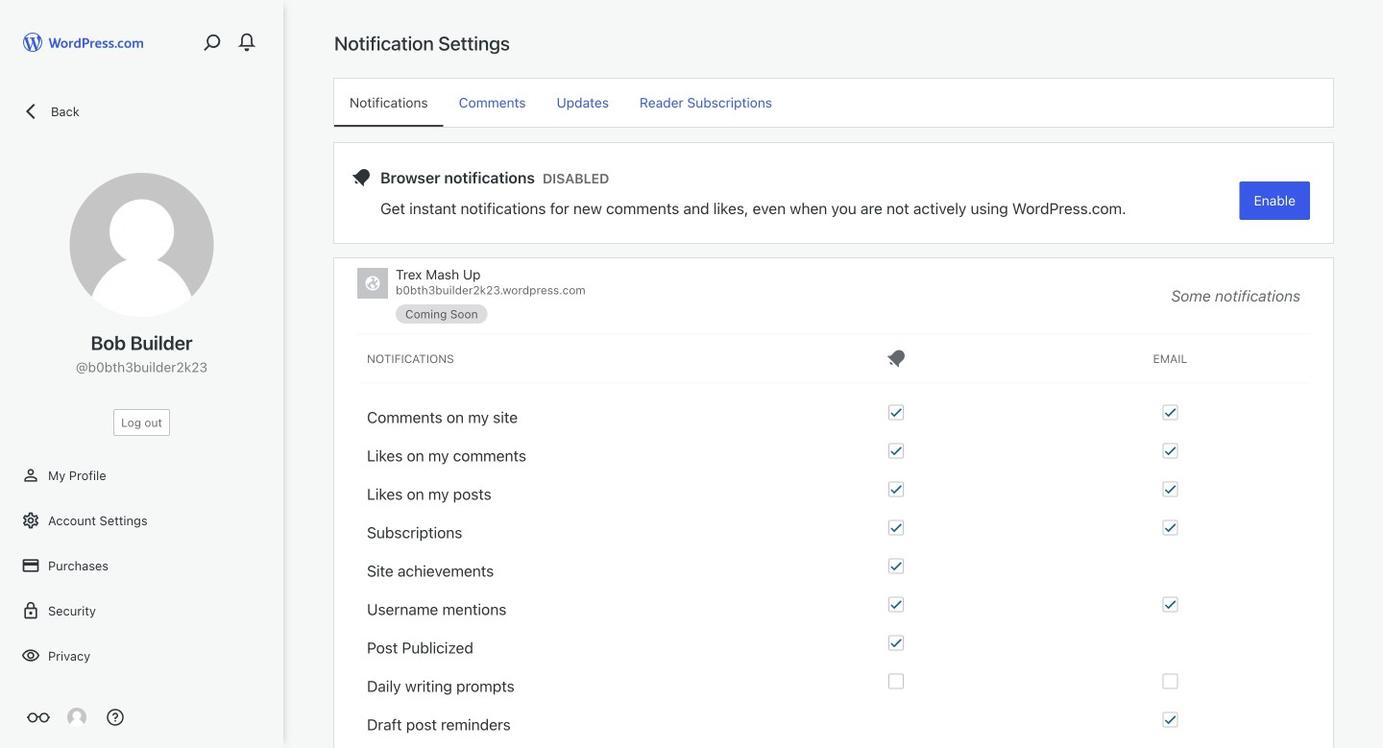Task type: locate. For each thing, give the bounding box(es) containing it.
visibility image
[[21, 647, 40, 666]]

1 vertical spatial bob builder image
[[67, 708, 86, 727]]

None checkbox
[[1163, 405, 1179, 420], [1163, 443, 1179, 459], [1163, 482, 1179, 497], [889, 520, 904, 536], [889, 559, 904, 574], [889, 597, 904, 613], [1163, 597, 1179, 613], [889, 636, 904, 651], [889, 674, 904, 689], [1163, 405, 1179, 420], [1163, 443, 1179, 459], [1163, 482, 1179, 497], [889, 520, 904, 536], [889, 559, 904, 574], [889, 597, 904, 613], [1163, 597, 1179, 613], [889, 636, 904, 651], [889, 674, 904, 689]]

settings image
[[21, 511, 40, 530]]

bob builder image
[[70, 173, 214, 317], [67, 708, 86, 727]]

list item
[[1375, 67, 1384, 137], [1375, 167, 1384, 257], [1375, 257, 1384, 347], [1375, 347, 1384, 419]]

menu
[[334, 79, 1334, 127]]

1 list item from the top
[[1375, 67, 1384, 137]]

main content
[[334, 31, 1334, 749]]

credit_card image
[[21, 556, 40, 576]]

3 list item from the top
[[1375, 257, 1384, 347]]

None checkbox
[[889, 405, 904, 420], [889, 443, 904, 459], [889, 482, 904, 497], [1163, 520, 1179, 536], [1163, 674, 1179, 689], [1163, 713, 1179, 728], [889, 405, 904, 420], [889, 443, 904, 459], [889, 482, 904, 497], [1163, 520, 1179, 536], [1163, 674, 1179, 689], [1163, 713, 1179, 728]]

reader image
[[27, 706, 50, 729]]



Task type: describe. For each thing, give the bounding box(es) containing it.
0 vertical spatial bob builder image
[[70, 173, 214, 317]]

person image
[[21, 466, 40, 485]]

2 list item from the top
[[1375, 167, 1384, 257]]

lock image
[[21, 602, 40, 621]]

4 list item from the top
[[1375, 347, 1384, 419]]



Task type: vqa. For each thing, say whether or not it's contained in the screenshot.
features associated with 0%
no



